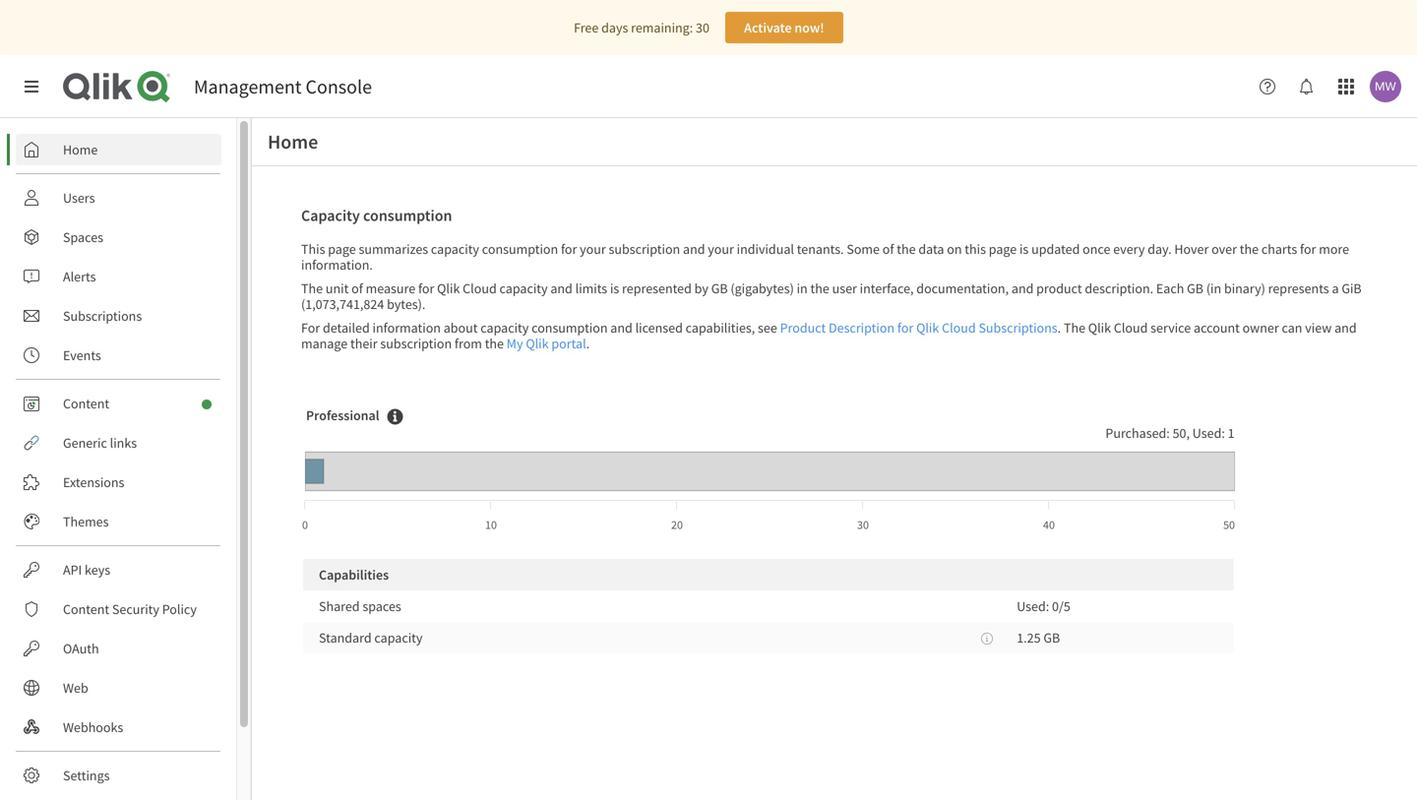 Task type: locate. For each thing, give the bounding box(es) containing it.
cloud up the about
[[463, 280, 497, 297]]

home down "management console" element on the top of page
[[268, 129, 318, 154]]

1 horizontal spatial your
[[708, 240, 734, 258]]

0 horizontal spatial the
[[301, 280, 323, 297]]

0 vertical spatial is
[[1020, 240, 1029, 258]]

capacity right the about
[[481, 319, 529, 337]]

1
[[1228, 424, 1235, 442]]

this page summarizes capacity consumption for your subscription and your individual tenants. some of the data on this page is updated once every day. hover over the charts for more information. the unit of measure for qlik cloud capacity and limits is represented by gb (gigabytes) in the user interface, documentation, and product description. each gb (in binary) represents a gib (1,073,741,824 bytes). for detailed information about capacity consumption and licensed capabilities, see product description for qlik cloud subscriptions .
[[301, 240, 1362, 337]]

by
[[695, 280, 709, 297]]

cloud inside the qlik cloud service account owner can view and manage their subscription from the
[[1114, 319, 1148, 337]]

and left licensed
[[611, 319, 633, 337]]

capacity down spaces at the bottom left of the page
[[375, 629, 423, 647]]

consumption down limits
[[532, 319, 608, 337]]

the down product at the right
[[1064, 319, 1086, 337]]

1 horizontal spatial page
[[989, 240, 1017, 258]]

used: left '0/5'
[[1017, 598, 1050, 615]]

gb left (in
[[1187, 280, 1204, 297]]

50,
[[1173, 424, 1190, 442]]

api keys
[[63, 561, 110, 579]]

the inside the qlik cloud service account owner can view and manage their subscription from the
[[485, 335, 504, 352]]

for up limits
[[561, 240, 577, 258]]

0 vertical spatial of
[[883, 240, 894, 258]]

your up the by
[[708, 240, 734, 258]]

some
[[847, 240, 880, 258]]

extensions
[[63, 474, 124, 491]]

the left my
[[485, 335, 504, 352]]

is right limits
[[610, 280, 620, 297]]

service
[[1151, 319, 1191, 337]]

a
[[1332, 280, 1339, 297]]

used: 0/5
[[1017, 598, 1071, 615]]

1 horizontal spatial home
[[268, 129, 318, 154]]

keys
[[85, 561, 110, 579]]

1 horizontal spatial .
[[1058, 319, 1061, 337]]

0 horizontal spatial .
[[586, 335, 590, 352]]

0 horizontal spatial is
[[610, 280, 620, 297]]

individual
[[737, 240, 794, 258]]

licensed
[[636, 319, 683, 337]]

settings link
[[16, 760, 222, 792]]

0 horizontal spatial page
[[328, 240, 356, 258]]

description
[[829, 319, 895, 337]]

content up generic
[[63, 395, 109, 413]]

their
[[350, 335, 378, 352]]

2 horizontal spatial cloud
[[1114, 319, 1148, 337]]

home up the users
[[63, 141, 98, 159]]

capacity up my
[[500, 280, 548, 297]]

the inside the qlik cloud service account owner can view and manage their subscription from the
[[1064, 319, 1086, 337]]

api keys link
[[16, 554, 222, 586]]

. inside this page summarizes capacity consumption for your subscription and your individual tenants. some of the data on this page is updated once every day. hover over the charts for more information. the unit of measure for qlik cloud capacity and limits is represented by gb (gigabytes) in the user interface, documentation, and product description. each gb (in binary) represents a gib (1,073,741,824 bytes). for detailed information about capacity consumption and licensed capabilities, see product description for qlik cloud subscriptions .
[[1058, 319, 1061, 337]]

management console
[[194, 74, 372, 99]]

and left limits
[[551, 280, 573, 297]]

your
[[580, 240, 606, 258], [708, 240, 734, 258]]

cloud
[[463, 280, 497, 297], [942, 319, 976, 337], [1114, 319, 1148, 337]]

and
[[683, 240, 705, 258], [551, 280, 573, 297], [1012, 280, 1034, 297], [611, 319, 633, 337], [1335, 319, 1357, 337]]

qlik
[[437, 280, 460, 297], [917, 319, 940, 337], [1089, 319, 1112, 337], [526, 335, 549, 352]]

generic
[[63, 434, 107, 452]]

and inside the qlik cloud service account owner can view and manage their subscription from the
[[1335, 319, 1357, 337]]

the left data
[[897, 240, 916, 258]]

extensions link
[[16, 467, 222, 498]]

qlik up the about
[[437, 280, 460, 297]]

1 vertical spatial content
[[63, 601, 109, 618]]

is left the updated
[[1020, 240, 1029, 258]]

consumption up summarizes
[[363, 206, 452, 225]]

can
[[1282, 319, 1303, 337]]

information.
[[301, 256, 373, 274]]

description.
[[1085, 280, 1154, 297]]

qlik down description.
[[1089, 319, 1112, 337]]

1 horizontal spatial subscription
[[609, 240, 680, 258]]

1 content from the top
[[63, 395, 109, 413]]

1 horizontal spatial subscriptions
[[979, 319, 1058, 337]]

once
[[1083, 240, 1111, 258]]

0 horizontal spatial of
[[352, 280, 363, 297]]

of
[[883, 240, 894, 258], [352, 280, 363, 297]]

capacity
[[301, 206, 360, 225]]

documentation,
[[917, 280, 1009, 297]]

content inside content link
[[63, 395, 109, 413]]

0 horizontal spatial used:
[[1017, 598, 1050, 615]]

qlik right my
[[526, 335, 549, 352]]

policy
[[162, 601, 197, 618]]

1 horizontal spatial of
[[883, 240, 894, 258]]

. down product at the right
[[1058, 319, 1061, 337]]

cloud left service
[[1114, 319, 1148, 337]]

1 vertical spatial is
[[610, 280, 620, 297]]

0 vertical spatial subscription
[[609, 240, 680, 258]]

0 horizontal spatial your
[[580, 240, 606, 258]]

the right the over
[[1240, 240, 1259, 258]]

1 vertical spatial of
[[352, 280, 363, 297]]

page right this at the top left of the page
[[328, 240, 356, 258]]

1 horizontal spatial the
[[1064, 319, 1086, 337]]

and left product at the right
[[1012, 280, 1034, 297]]

2 horizontal spatial gb
[[1187, 280, 1204, 297]]

page right this
[[989, 240, 1017, 258]]

content inside content security policy "link"
[[63, 601, 109, 618]]

subscription down bytes).
[[380, 335, 452, 352]]

used: left 1
[[1193, 424, 1226, 442]]

binary)
[[1225, 280, 1266, 297]]

subscriptions link
[[16, 300, 222, 332]]

generic links
[[63, 434, 137, 452]]

activate now!
[[744, 19, 825, 36]]

standard capacity
[[319, 629, 423, 647]]

the left unit
[[301, 280, 323, 297]]

for
[[561, 240, 577, 258], [1301, 240, 1317, 258], [418, 280, 435, 297], [898, 319, 914, 337]]

1 vertical spatial subscription
[[380, 335, 452, 352]]

themes
[[63, 513, 109, 531]]

the
[[301, 280, 323, 297], [1064, 319, 1086, 337]]

navigation pane element
[[0, 126, 236, 800]]

for left more
[[1301, 240, 1317, 258]]

users link
[[16, 182, 222, 214]]

gb right the by
[[711, 280, 728, 297]]

0 horizontal spatial home
[[63, 141, 98, 159]]

charts
[[1262, 240, 1298, 258]]

summarizes
[[359, 240, 428, 258]]

subscriptions down product at the right
[[979, 319, 1058, 337]]

cloud down documentation,
[[942, 319, 976, 337]]

activate now! link
[[726, 12, 844, 43]]

content
[[63, 395, 109, 413], [63, 601, 109, 618]]

detailed
[[323, 319, 370, 337]]

see
[[758, 319, 778, 337]]

0 horizontal spatial subscriptions
[[63, 307, 142, 325]]

maria williams image
[[1370, 71, 1402, 102]]

subscriptions down alerts link
[[63, 307, 142, 325]]

day.
[[1148, 240, 1172, 258]]

0 vertical spatial the
[[301, 280, 323, 297]]

consumption
[[363, 206, 452, 225], [482, 240, 558, 258], [532, 319, 608, 337]]

consumption up my
[[482, 240, 558, 258]]

of right some
[[883, 240, 894, 258]]

2 content from the top
[[63, 601, 109, 618]]

webhooks link
[[16, 712, 222, 743]]

used:
[[1193, 424, 1226, 442], [1017, 598, 1050, 615]]

management console element
[[194, 74, 372, 99]]

free days remaining: 30
[[574, 19, 710, 36]]

1 vertical spatial the
[[1064, 319, 1086, 337]]

content down api keys
[[63, 601, 109, 618]]

1 vertical spatial consumption
[[482, 240, 558, 258]]

is
[[1020, 240, 1029, 258], [610, 280, 620, 297]]

0 vertical spatial content
[[63, 395, 109, 413]]

1 horizontal spatial cloud
[[942, 319, 976, 337]]

measure
[[366, 280, 416, 297]]

.
[[1058, 319, 1061, 337], [586, 335, 590, 352]]

and up the by
[[683, 240, 705, 258]]

gb right '1.25'
[[1044, 629, 1061, 647]]

subscription up represented
[[609, 240, 680, 258]]

product
[[1037, 280, 1083, 297]]

of right unit
[[352, 280, 363, 297]]

and right 'view'
[[1335, 319, 1357, 337]]

30
[[696, 19, 710, 36]]

your up limits
[[580, 240, 606, 258]]

. down limits
[[586, 335, 590, 352]]

subscription inside the qlik cloud service account owner can view and manage their subscription from the
[[380, 335, 452, 352]]

standard
[[319, 629, 372, 647]]

(gigabytes)
[[731, 280, 794, 297]]

user
[[832, 280, 857, 297]]

2 page from the left
[[989, 240, 1017, 258]]

0 vertical spatial used:
[[1193, 424, 1226, 442]]

subscription inside this page summarizes capacity consumption for your subscription and your individual tenants. some of the data on this page is updated once every day. hover over the charts for more information. the unit of measure for qlik cloud capacity and limits is represented by gb (gigabytes) in the user interface, documentation, and product description. each gb (in binary) represents a gib (1,073,741,824 bytes). for detailed information about capacity consumption and licensed capabilities, see product description for qlik cloud subscriptions .
[[609, 240, 680, 258]]

0 horizontal spatial subscription
[[380, 335, 452, 352]]

webhooks
[[63, 719, 123, 736]]



Task type: describe. For each thing, give the bounding box(es) containing it.
1.25 gb
[[1017, 629, 1061, 647]]

1 vertical spatial used:
[[1017, 598, 1050, 615]]

my qlik portal .
[[507, 335, 590, 352]]

capabilities,
[[686, 319, 755, 337]]

represented
[[622, 280, 692, 297]]

qlik down documentation,
[[917, 319, 940, 337]]

events link
[[16, 340, 222, 371]]

web
[[63, 679, 88, 697]]

2 your from the left
[[708, 240, 734, 258]]

purchased: 50, used: 1
[[1106, 424, 1235, 442]]

for
[[301, 319, 320, 337]]

close sidebar menu image
[[24, 79, 39, 95]]

content link
[[16, 388, 222, 419]]

portal
[[552, 335, 586, 352]]

content for content
[[63, 395, 109, 413]]

qlik inside the qlik cloud service account owner can view and manage their subscription from the
[[1089, 319, 1112, 337]]

oauth
[[63, 640, 99, 658]]

the right the in
[[811, 280, 830, 297]]

0 vertical spatial consumption
[[363, 206, 452, 225]]

view
[[1306, 319, 1332, 337]]

0 horizontal spatial cloud
[[463, 280, 497, 297]]

data
[[919, 240, 945, 258]]

limits
[[576, 280, 608, 297]]

on
[[947, 240, 962, 258]]

capacity right summarizes
[[431, 240, 479, 258]]

account
[[1194, 319, 1240, 337]]

alerts link
[[16, 261, 222, 292]]

generic links link
[[16, 427, 222, 459]]

every
[[1114, 240, 1145, 258]]

settings
[[63, 767, 110, 785]]

2 vertical spatial consumption
[[532, 319, 608, 337]]

users
[[63, 189, 95, 207]]

days
[[602, 19, 628, 36]]

unit
[[326, 280, 349, 297]]

events
[[63, 347, 101, 364]]

content security policy
[[63, 601, 197, 618]]

more
[[1319, 240, 1350, 258]]

1 horizontal spatial is
[[1020, 240, 1029, 258]]

remaining:
[[631, 19, 693, 36]]

from
[[455, 335, 482, 352]]

themes link
[[16, 506, 222, 538]]

oauth link
[[16, 633, 222, 665]]

the chart shows the total for the subscription. image
[[387, 409, 403, 425]]

about
[[444, 319, 478, 337]]

(in
[[1207, 280, 1222, 297]]

updated
[[1032, 240, 1080, 258]]

my qlik portal link
[[507, 335, 586, 352]]

tenants.
[[797, 240, 844, 258]]

links
[[110, 434, 137, 452]]

over
[[1212, 240, 1237, 258]]

manage
[[301, 335, 348, 352]]

(1,073,741,824
[[301, 295, 384, 313]]

1 horizontal spatial used:
[[1193, 424, 1226, 442]]

management
[[194, 74, 302, 99]]

this
[[965, 240, 986, 258]]

home link
[[16, 134, 222, 165]]

the inside this page summarizes capacity consumption for your subscription and your individual tenants. some of the data on this page is updated once every day. hover over the charts for more information. the unit of measure for qlik cloud capacity and limits is represented by gb (gigabytes) in the user interface, documentation, and product description. each gb (in binary) represents a gib (1,073,741,824 bytes). for detailed information about capacity consumption and licensed capabilities, see product description for qlik cloud subscriptions .
[[301, 280, 323, 297]]

subscriptions inside this page summarizes capacity consumption for your subscription and your individual tenants. some of the data on this page is updated once every day. hover over the charts for more information. the unit of measure for qlik cloud capacity and limits is represented by gb (gigabytes) in the user interface, documentation, and product description. each gb (in binary) represents a gib (1,073,741,824 bytes). for detailed information about capacity consumption and licensed capabilities, see product description for qlik cloud subscriptions .
[[979, 319, 1058, 337]]

subscriptions inside navigation pane element
[[63, 307, 142, 325]]

0 horizontal spatial gb
[[711, 280, 728, 297]]

home inside navigation pane element
[[63, 141, 98, 159]]

web link
[[16, 672, 222, 704]]

1 page from the left
[[328, 240, 356, 258]]

gib
[[1342, 280, 1362, 297]]

1 horizontal spatial gb
[[1044, 629, 1061, 647]]

in
[[797, 280, 808, 297]]

1 your from the left
[[580, 240, 606, 258]]

product
[[780, 319, 826, 337]]

purchased:
[[1106, 424, 1170, 442]]

shared spaces
[[319, 598, 401, 615]]

interface,
[[860, 280, 914, 297]]

shared
[[319, 598, 360, 615]]

capabilities
[[319, 566, 389, 584]]

now!
[[795, 19, 825, 36]]

content for content security policy
[[63, 601, 109, 618]]

the qlik cloud service account owner can view and manage their subscription from the
[[301, 319, 1357, 352]]

spaces link
[[16, 222, 222, 253]]

represents
[[1269, 280, 1330, 297]]

hover
[[1175, 240, 1209, 258]]

security
[[112, 601, 159, 618]]

spaces
[[363, 598, 401, 615]]

console
[[306, 74, 372, 99]]

my
[[507, 335, 523, 352]]

1.25
[[1017, 629, 1041, 647]]

new connector image
[[202, 400, 212, 410]]

spaces
[[63, 228, 103, 246]]

for right measure
[[418, 280, 435, 297]]

for down the interface,
[[898, 319, 914, 337]]

professional
[[306, 407, 380, 424]]

each
[[1157, 280, 1185, 297]]

the chart shows the total for the subscription. element
[[380, 409, 403, 429]]

free
[[574, 19, 599, 36]]

alerts
[[63, 268, 96, 286]]

bytes).
[[387, 295, 426, 313]]



Task type: vqa. For each thing, say whether or not it's contained in the screenshot.
invites
no



